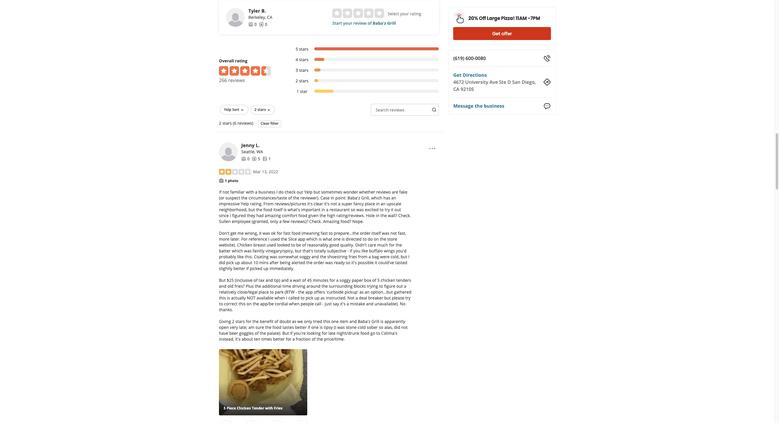 Task type: vqa. For each thing, say whether or not it's contained in the screenshot.
'on'
yes



Task type: describe. For each thing, give the bounding box(es) containing it.
on inside don't get me wrong, it was ok for fast food (meaning fast to prepare...the order itself was not fast, more later. for reference i used the slice app which is what one is directed to do on the store website). chicken breast used looked to be of reasonably good quality. didn't care much for the batter which was faintly vinegary/spicy, but that's totally subjective - if you like buffalo wings you'd probably like this. coating was somewhat soggy and the shoestring fries from a bag were cold, but i did pick up about 10 mins after being alerted the order was ready so it's possible it could've tasted slightly better if picked up immediately.
[[374, 236, 379, 242]]

on inside but $25 (inclusive of tax and tip) and a wait of 45 minutes for a soggy paper box of 5 chicken tenders and old fries? plus the additional time driving around the surrounding blocks trying to figure out a relatively close/legal place to park (btw - the app offers 'curbside pickup' as an option...but gathered this is actually not available when i called to pick up as instructed. not a deal breaker but please try to correct this on the app/be cordial when people call - just say it's a mistake and unavailable). no thanks.
[[247, 301, 252, 307]]

1 star
[[297, 89, 307, 94]]

but up they
[[248, 207, 255, 213]]

tyler b. berkeley, ca
[[248, 8, 272, 20]]

0 vertical spatial baba'z
[[373, 20, 386, 26]]

rating element
[[332, 8, 384, 18]]

reviews for search reviews
[[390, 107, 404, 113]]

menu image
[[429, 145, 436, 152]]

is inside but $25 (inclusive of tax and tip) and a wait of 45 minutes for a soggy paper box of 5 chicken tenders and old fries? plus the additional time driving around the surrounding blocks trying to figure out a relatively close/legal place to park (btw - the app offers 'curbside pickup' as an option...but gathered this is actually not available when i called to pick up as instructed. not a deal breaker but please try to correct this on the app/be cordial when people call - just say it's a mistake and unavailable). no thanks.
[[227, 295, 230, 301]]

baba'z inside if not familiar with a business i do check out yelp but sometimes wonder whether reviews are fake (or suspect the circumstances/taste of the reviewer). case in point: baba'z grill, which has an impressive yelp rating. from reviews/pictures it's clear it's not a super fancy place in an upscale neighborhood, but the food itself is what's important in a restaurant so was excited to try it out since i figured they had amazing comfort food given the high rating/reviews. hole in the wall? check. sullen employee (granted, only a few reviews)? check. amazing food? nope.
[[348, 195, 360, 201]]

beer
[[229, 331, 238, 336]]

5 inside but $25 (inclusive of tax and tip) and a wait of 45 minutes for a soggy paper box of 5 chicken tenders and old fries? plus the additional time driving around the surrounding blocks trying to figure out a relatively close/legal place to park (btw - the app offers 'curbside pickup' as an option...but gathered this is actually not available when i called to pick up as instructed. not a deal breaker but please try to correct this on the app/be cordial when people call - just say it's a mistake and unavailable). no thanks.
[[377, 278, 380, 283]]

ca inside get directions 4672 university ave ste d san diego, ca 92105
[[453, 86, 459, 92]]

of inside don't get me wrong, it was ok for fast food (meaning fast to prepare...the order itself was not fast, more later. for reference i used the slice app which is what one is directed to do on the store website). chicken breast used looked to be of reasonably good quality. didn't care much for the batter which was faintly vinegary/spicy, but that's totally subjective - if you like buffalo wings you'd probably like this. coating was somewhat soggy and the shoestring fries from a bag were cold, but i did pick up about 10 mins after being alerted the order was ready so it's possible it could've tasted slightly better if picked up immediately.
[[302, 242, 306, 248]]

the down tax
[[255, 283, 261, 289]]

and inside giving 2 stars for the benefit of doubt as we only tried this one item and baba'z grill is apparently open very late; am sure the food tastes better if one is tipsy (i was stone cold sober so alas, did not have beer goggles of the palate). but if you're looking for late night/drunk food go to colima's instead, it's about ten times better for a fraction of the price/time.
[[349, 319, 357, 324]]

soggy inside don't get me wrong, it was ok for fast food (meaning fast to prepare...the order itself was not fast, more later. for reference i used the slice app which is what one is directed to do on the store website). chicken breast used looked to be of reasonably good quality. didn't care much for the batter which was faintly vinegary/spicy, but that's totally subjective - if you like buffalo wings you'd probably like this. coating was somewhat soggy and the shoestring fries from a bag were cold, but i did pick up about 10 mins after being alerted the order was ready so it's possible it could've tasted slightly better if picked up immediately.
[[299, 254, 310, 260]]

tenders
[[396, 278, 411, 283]]

and up additional
[[266, 278, 273, 283]]

the down sure
[[260, 331, 266, 336]]

clear filter button
[[258, 120, 281, 127]]

it's inside giving 2 stars for the benefit of doubt as we only tried this one item and baba'z grill is apparently open very late; am sure the food tastes better if one is tipsy (i was stone cold sober so alas, did not have beer goggles of the palate). but if you're looking for late night/drunk food go to colima's instead, it's about ten times better for a fraction of the price/time.
[[235, 336, 241, 342]]

later.
[[230, 236, 240, 242]]

1 vertical spatial out
[[395, 207, 401, 213]]

1 vertical spatial rating
[[235, 58, 247, 64]]

excited
[[365, 207, 379, 213]]

additional
[[262, 283, 281, 289]]

0 horizontal spatial when
[[274, 295, 285, 301]]

food up palate). in the bottom of the page
[[272, 325, 281, 330]]

2 vertical spatial one
[[311, 325, 319, 330]]

i up circumstances/taste
[[276, 189, 278, 195]]

prepare...the
[[334, 231, 359, 236]]

2 vertical spatial it
[[375, 260, 377, 266]]

stars for filter reviews by 5 stars rating element
[[299, 46, 308, 52]]

yelp sort button
[[220, 105, 248, 114]]

message the business button
[[453, 103, 504, 110]]

1 horizontal spatial grill
[[387, 20, 396, 26]]

2 star rating image
[[219, 169, 251, 175]]

(or
[[219, 195, 224, 201]]

the left wall?
[[380, 213, 387, 218]]

i inside but $25 (inclusive of tax and tip) and a wait of 45 minutes for a soggy paper box of 5 chicken tenders and old fries? plus the additional time driving around the surrounding blocks trying to figure out a relatively close/legal place to park (btw - the app offers 'curbside pickup' as an option...but gathered this is actually not available when i called to pick up as instructed. not a deal breaker but please try to correct this on the app/be cordial when people call - just say it's a mistake and unavailable). no thanks.
[[286, 295, 287, 301]]

13,
[[262, 169, 268, 174]]

it's down reviewer).
[[307, 201, 313, 207]]

your for select
[[400, 11, 409, 16]]

of inside if not familiar with a business i do check out yelp but sometimes wonder whether reviews are fake (or suspect the circumstances/taste of the reviewer). case in point: baba'z grill, which has an impressive yelp rating. from reviews/pictures it's clear it's not a super fancy place in an upscale neighborhood, but the food itself is what's important in a restaurant so was excited to try it out since i figured they had amazing comfort food given the high rating/reviews. hole in the wall? check. sullen employee (granted, only a few reviews)? check. amazing food? nope.
[[288, 195, 292, 201]]

old
[[227, 283, 233, 289]]

1 vertical spatial used
[[267, 242, 276, 248]]

directed
[[346, 236, 362, 242]]

grill,
[[361, 195, 370, 201]]

1 horizontal spatial this
[[239, 301, 246, 307]]

message
[[453, 103, 473, 109]]

0 horizontal spatial which
[[232, 248, 243, 254]]

if down tastes
[[290, 331, 293, 336]]

24 message v2 image
[[544, 103, 551, 110]]

pizza!
[[501, 15, 515, 22]]

ca inside tyler b. berkeley, ca
[[267, 14, 272, 20]]

tastes
[[282, 325, 294, 330]]

a down not
[[347, 301, 349, 307]]

go
[[370, 331, 375, 336]]

relatively
[[219, 289, 236, 295]]

1 for 1
[[268, 156, 271, 162]]

night/drunk
[[337, 331, 359, 336]]

1 for 1 star
[[297, 89, 299, 94]]

try inside if not familiar with a business i do check out yelp but sometimes wonder whether reviews are fake (or suspect the circumstances/taste of the reviewer). case in point: baba'z grill, which has an impressive yelp rating. from reviews/pictures it's clear it's not a super fancy place in an upscale neighborhood, but the food itself is what's important in a restaurant so was excited to try it out since i figured they had amazing comfort food given the high rating/reviews. hole in the wall? check. sullen employee (granted, only a few reviews)? check. amazing food? nope.
[[385, 207, 390, 213]]

1 vertical spatial yelp
[[304, 189, 312, 195]]

i right cold,
[[408, 254, 409, 260]]

as inside giving 2 stars for the benefit of doubt as we only tried this one item and baba'z grill is apparently open very late; am sure the food tastes better if one is tipsy (i was stone cold sober so alas, did not have beer goggles of the palate). but if you're looking for late night/drunk food go to colima's instead, it's about ten times better for a fraction of the price/time.
[[292, 319, 296, 324]]

1 horizontal spatial check.
[[398, 213, 411, 218]]

get for get offer
[[492, 30, 500, 37]]

0 horizontal spatial check.
[[309, 219, 322, 224]]

2 inside dropdown button
[[255, 107, 257, 112]]

a up surrounding
[[336, 278, 338, 283]]

the down benefit
[[265, 325, 271, 330]]

for right ok
[[277, 231, 282, 236]]

your for start
[[343, 20, 352, 26]]

what's
[[288, 207, 300, 213]]

266 reviews
[[219, 77, 245, 84]]

the down the looking
[[317, 336, 323, 342]]

- right 11am
[[528, 15, 530, 22]]

slightly
[[219, 266, 232, 271]]

am
[[248, 325, 254, 330]]

better inside don't get me wrong, it was ok for fast food (meaning fast to prepare...the order itself was not fast, more later. for reference i used the slice app which is what one is directed to do on the store website). chicken breast used looked to be of reasonably good quality. didn't care much for the batter which was faintly vinegary/spicy, but that's totally subjective - if you like buffalo wings you'd probably like this. coating was somewhat soggy and the shoestring fries from a bag were cold, but i did pick up about 10 mins after being alerted the order was ready so it's possible it could've tasted slightly better if picked up immediately.
[[233, 266, 245, 271]]

start
[[332, 20, 342, 26]]

a right with
[[255, 189, 257, 195]]

0 horizontal spatial this
[[219, 295, 226, 301]]

whether
[[359, 189, 375, 195]]

a up high
[[326, 207, 328, 213]]

is left apparently
[[380, 319, 383, 324]]

baba'z inside giving 2 stars for the benefit of doubt as we only tried this one item and baba'z grill is apparently open very late; am sure the food tastes better if one is tipsy (i was stone cold sober so alas, did not have beer goggles of the palate). but if you're looking for late night/drunk food go to colima's instead, it's about ten times better for a fraction of the price/time.
[[358, 319, 370, 324]]

24 directions v2 image
[[544, 79, 551, 86]]

16 friends v2 image for jenny
[[241, 156, 246, 161]]

only inside if not familiar with a business i do check out yelp but sometimes wonder whether reviews are fake (or suspect the circumstances/taste of the reviewer). case in point: baba'z grill, which has an impressive yelp rating. from reviews/pictures it's clear it's not a super fancy place in an upscale neighborhood, but the food itself is what's important in a restaurant so was excited to try it out since i figured they had amazing comfort food given the high rating/reviews. hole in the wall? check. sullen employee (granted, only a few reviews)? check. amazing food? nope.
[[270, 219, 278, 224]]

app inside don't get me wrong, it was ok for fast food (meaning fast to prepare...the order itself was not fast, more later. for reference i used the slice app which is what one is directed to do on the store website). chicken breast used looked to be of reasonably good quality. didn't care much for the batter which was faintly vinegary/spicy, but that's totally subjective - if you like buffalo wings you'd probably like this. coating was somewhat soggy and the shoestring fries from a bag were cold, but i did pick up about 10 mins after being alerted the order was ready so it's possible it could've tasted slightly better if picked up immediately.
[[298, 236, 305, 242]]

place inside if not familiar with a business i do check out yelp but sometimes wonder whether reviews are fake (or suspect the circumstances/taste of the reviewer). case in point: baba'z grill, which has an impressive yelp rating. from reviews/pictures it's clear it's not a super fancy place in an upscale neighborhood, but the food itself is what's important in a restaurant so was excited to try it out since i figured they had amazing comfort food given the high rating/reviews. hole in the wall? check. sullen employee (granted, only a few reviews)? check. amazing food? nope.
[[365, 201, 375, 207]]

photo of jenny l. image
[[219, 142, 238, 161]]

is down tried
[[320, 325, 323, 330]]

out inside but $25 (inclusive of tax and tip) and a wait of 45 minutes for a soggy paper box of 5 chicken tenders and old fries? plus the additional time driving around the surrounding blocks trying to figure out a relatively close/legal place to park (btw - the app offers 'curbside pickup' as an option...but gathered this is actually not available when i called to pick up as instructed. not a deal breaker but please try to correct this on the app/be cordial when people call - just say it's a mistake and unavailable). no thanks.
[[396, 283, 403, 289]]

from
[[358, 254, 367, 260]]

doubt
[[279, 319, 291, 324]]

much
[[377, 242, 388, 248]]

somewhat
[[278, 254, 298, 260]]

if not familiar with a business i do check out yelp but sometimes wonder whether reviews are fake (or suspect the circumstances/taste of the reviewer). case in point: baba'z grill, which has an impressive yelp rating. from reviews/pictures it's clear it's not a super fancy place in an upscale neighborhood, but the food itself is what's important in a restaurant so was excited to try it out since i figured they had amazing comfort food given the high rating/reviews. hole in the wall? check. sullen employee (granted, only a few reviews)? check. amazing food? nope.
[[219, 189, 411, 224]]

reviews element for l.
[[252, 156, 260, 162]]

review
[[353, 20, 367, 26]]

of up trying
[[372, 278, 376, 283]]

did inside giving 2 stars for the benefit of doubt as we only tried this one item and baba'z grill is apparently open very late; am sure the food tastes better if one is tipsy (i was stone cold sober so alas, did not have beer goggles of the palate). but if you're looking for late night/drunk food go to colima's instead, it's about ten times better for a fraction of the price/time.
[[394, 325, 400, 330]]

to up 'thanks.'
[[219, 301, 223, 307]]

instead,
[[219, 336, 234, 342]]

the down minutes
[[322, 283, 328, 289]]

point:
[[335, 195, 346, 201]]

but down the be
[[295, 248, 301, 254]]

blocks
[[354, 283, 366, 289]]

to down additional
[[270, 289, 274, 295]]

0 vertical spatial order
[[360, 231, 371, 236]]

fast,
[[398, 231, 406, 236]]

clear filter
[[261, 121, 279, 126]]

(granted,
[[252, 219, 269, 224]]

the down with
[[241, 195, 247, 201]]

45
[[307, 278, 312, 283]]

a down tenders
[[404, 283, 406, 289]]

2 down 3 on the top left of the page
[[296, 78, 298, 84]]

coating
[[254, 254, 269, 260]]

photo
[[228, 178, 238, 183]]

not right the if
[[223, 189, 229, 195]]

tipsy
[[324, 325, 333, 330]]

0 vertical spatial out
[[297, 189, 303, 195]]

stars for 2 stars dropdown button
[[257, 107, 266, 112]]

do inside don't get me wrong, it was ok for fast food (meaning fast to prepare...the order itself was not fast, more later. for reference i used the slice app which is what one is directed to do on the store website). chicken breast used looked to be of reasonably good quality. didn't care much for the batter which was faintly vinegary/spicy, but that's totally subjective - if you like buffalo wings you'd probably like this. coating was somewhat soggy and the shoestring fries from a bag were cold, but i did pick up about 10 mins after being alerted the order was ready so it's possible it could've tasted slightly better if picked up immediately.
[[368, 236, 373, 242]]

2 left (6
[[219, 120, 221, 126]]

park
[[275, 289, 284, 295]]

- up called
[[296, 289, 297, 295]]

0 horizontal spatial like
[[237, 254, 244, 260]]

16 camera v2 image
[[219, 178, 224, 183]]

of left doubt
[[274, 319, 278, 324]]

2 inside giving 2 stars for the benefit of doubt as we only tried this one item and baba'z grill is apparently open very late; am sure the food tastes better if one is tipsy (i was stone cold sober so alas, did not have beer goggles of the palate). but if you're looking for late night/drunk food go to colima's instead, it's about ten times better for a fraction of the price/time.
[[232, 319, 234, 324]]

get offer button
[[453, 27, 551, 40]]

in down sometimes
[[331, 195, 334, 201]]

'curbside
[[326, 289, 344, 295]]

and up relatively
[[219, 283, 226, 289]]

of down the looking
[[312, 336, 316, 342]]

of right review
[[368, 20, 372, 26]]

website).
[[219, 242, 236, 248]]

the down not
[[253, 301, 259, 307]]

soggy inside but $25 (inclusive of tax and tip) and a wait of 45 minutes for a soggy paper box of 5 chicken tenders and old fries? plus the additional time driving around the surrounding blocks trying to figure out a relatively close/legal place to park (btw - the app offers 'curbside pickup' as an option...but gathered this is actually not available when i called to pick up as instructed. not a deal breaker but please try to correct this on the app/be cordial when people call - just say it's a mistake and unavailable). no thanks.
[[340, 278, 351, 283]]

for down tastes
[[286, 336, 291, 342]]

but inside giving 2 stars for the benefit of doubt as we only tried this one item and baba'z grill is apparently open very late; am sure the food tastes better if one is tipsy (i was stone cold sober so alas, did not have beer goggles of the palate). but if you're looking for late night/drunk food go to colima's instead, it's about ten times better for a fraction of the price/time.
[[282, 331, 289, 336]]

the up you'd
[[396, 242, 402, 248]]

just
[[325, 301, 332, 307]]

are
[[392, 189, 398, 195]]

the up much
[[380, 236, 386, 242]]

fraction
[[296, 336, 311, 342]]

jenny
[[241, 142, 255, 149]]

1 horizontal spatial like
[[361, 248, 368, 254]]

for down tipsy
[[322, 331, 327, 336]]

a right not
[[356, 295, 358, 301]]

to up didn't
[[363, 236, 367, 242]]

since
[[219, 213, 229, 218]]

one inside don't get me wrong, it was ok for fast food (meaning fast to prepare...the order itself was not fast, more later. for reference i used the slice app which is what one is directed to do on the store website). chicken breast used looked to be of reasonably good quality. didn't care much for the batter which was faintly vinegary/spicy, but that's totally subjective - if you like buffalo wings you'd probably like this. coating was somewhat soggy and the shoestring fries from a bag were cold, but i did pick up about 10 mins after being alerted the order was ready so it's possible it could've tasted slightly better if picked up immediately.
[[333, 236, 341, 242]]

was up store
[[382, 231, 389, 236]]

the up looked at the left
[[281, 236, 287, 242]]

1 vertical spatial when
[[289, 301, 300, 307]]

to up option...but
[[379, 283, 383, 289]]

quality.
[[340, 242, 354, 248]]

picked
[[250, 266, 262, 271]]

get offer
[[492, 30, 512, 37]]

2 fast from the left
[[321, 231, 328, 236]]

the inside button
[[475, 103, 482, 109]]

i right reference
[[268, 236, 269, 242]]

an inside but $25 (inclusive of tax and tip) and a wait of 45 minutes for a soggy paper box of 5 chicken tenders and old fries? plus the additional time driving around the surrounding blocks trying to figure out a relatively close/legal place to park (btw - the app offers 'curbside pickup' as an option...but gathered this is actually not available when i called to pick up as instructed. not a deal breaker but please try to correct this on the app/be cordial when people call - just say it's a mistake and unavailable). no thanks.
[[365, 289, 370, 295]]

is down prepare...the
[[342, 236, 345, 242]]

filter reviews by 1 star rating element
[[290, 89, 439, 94]]

didn't
[[355, 242, 367, 248]]

16 chevron down v2 image for stars
[[266, 108, 271, 112]]

to up what
[[329, 231, 333, 236]]

rating.
[[250, 201, 262, 207]]

get for get directions 4672 university ave ste d san diego, ca 92105
[[453, 72, 461, 78]]

2 vertical spatial better
[[273, 336, 285, 342]]

to inside giving 2 stars for the benefit of doubt as we only tried this one item and baba'z grill is apparently open very late; am sure the food tastes better if one is tipsy (i was stone cold sober so alas, did not have beer goggles of the palate). but if you're looking for late night/drunk food go to colima's instead, it's about ten times better for a fraction of the price/time.
[[376, 331, 380, 336]]

but inside but $25 (inclusive of tax and tip) and a wait of 45 minutes for a soggy paper box of 5 chicken tenders and old fries? plus the additional time driving around the surrounding blocks trying to figure out a relatively close/legal place to park (btw - the app offers 'curbside pickup' as an option...but gathered this is actually not available when i called to pick up as instructed. not a deal breaker but please try to correct this on the app/be cordial when people call - just say it's a mistake and unavailable). no thanks.
[[219, 278, 226, 283]]

reviews element for b.
[[259, 21, 267, 27]]

seattle,
[[241, 149, 255, 154]]

the down totally
[[320, 254, 326, 260]]

0 vertical spatial up
[[235, 260, 240, 266]]

2 vertical spatial yelp
[[241, 201, 249, 207]]

in down clear
[[321, 207, 325, 213]]

filter reviews by 5 stars rating element
[[290, 46, 439, 52]]

berkeley,
[[248, 14, 266, 20]]

food up reviews)?
[[298, 213, 307, 218]]

slice
[[288, 236, 297, 242]]

place inside but $25 (inclusive of tax and tip) and a wait of 45 minutes for a soggy paper box of 5 chicken tenders and old fries? plus the additional time driving around the surrounding blocks trying to figure out a relatively close/legal place to park (btw - the app offers 'curbside pickup' as an option...but gathered this is actually not available when i called to pick up as instructed. not a deal breaker but please try to correct this on the app/be cordial when people call - just say it's a mistake and unavailable). no thanks.
[[259, 289, 269, 295]]

rating/reviews.
[[336, 213, 365, 218]]

were
[[380, 254, 390, 260]]

food inside don't get me wrong, it was ok for fast food (meaning fast to prepare...the order itself was not fast, more later. for reference i used the slice app which is what one is directed to do on the store website). chicken breast used looked to be of reasonably good quality. didn't care much for the batter which was faintly vinegary/spicy, but that's totally subjective - if you like buffalo wings you'd probably like this. coating was somewhat soggy and the shoestring fries from a bag were cold, but i did pick up about 10 mins after being alerted the order was ready so it's possible it could've tasted slightly better if picked up immediately.
[[292, 231, 300, 236]]

of left the 45
[[302, 278, 306, 283]]

1 vertical spatial it
[[259, 231, 261, 236]]

time
[[282, 283, 291, 289]]

stars for filter reviews by 3 stars rating element
[[299, 67, 308, 73]]

the left high
[[320, 213, 326, 218]]

1 fast from the left
[[283, 231, 291, 236]]

figure
[[384, 283, 395, 289]]

overall
[[219, 58, 234, 64]]

- right "call"
[[322, 301, 324, 307]]

16 review v2 image
[[252, 156, 257, 161]]

has
[[383, 195, 390, 201]]

1 vertical spatial better
[[295, 325, 307, 330]]

wonder
[[343, 189, 358, 195]]

ok
[[271, 231, 276, 236]]

stars for filter reviews by 4 stars rating element
[[299, 57, 308, 62]]

and inside don't get me wrong, it was ok for fast food (meaning fast to prepare...the order itself was not fast, more later. for reference i used the slice app which is what one is directed to do on the store website). chicken breast used looked to be of reasonably good quality. didn't care much for the batter which was faintly vinegary/spicy, but that's totally subjective - if you like buffalo wings you'd probably like this. coating was somewhat soggy and the shoestring fries from a bag were cold, but i did pick up about 10 mins after being alerted the order was ready so it's possible it could've tasted slightly better if picked up immediately.
[[311, 254, 319, 260]]

fake
[[399, 189, 407, 195]]

the right alerted
[[306, 260, 313, 266]]

was inside if not familiar with a business i do check out yelp but sometimes wonder whether reviews are fake (or suspect the circumstances/taste of the reviewer). case in point: baba'z grill, which has an impressive yelp rating. from reviews/pictures it's clear it's not a super fancy place in an upscale neighborhood, but the food itself is what's important in a restaurant so was excited to try it out since i figured they had amazing comfort food given the high rating/reviews. hole in the wall? check. sullen employee (granted, only a few reviews)? check. amazing food? nope.
[[356, 207, 364, 213]]

stars left (6
[[222, 120, 232, 126]]

filter reviews by 2 stars rating element
[[290, 78, 439, 84]]

7pm
[[530, 15, 540, 22]]

alas,
[[384, 325, 393, 330]]

trying
[[367, 283, 378, 289]]

me
[[238, 231, 244, 236]]

up inside but $25 (inclusive of tax and tip) and a wait of 45 minutes for a soggy paper box of 5 chicken tenders and old fries? plus the additional time driving around the surrounding blocks trying to figure out a relatively close/legal place to park (btw - the app offers 'curbside pickup' as an option...but gathered this is actually not available when i called to pick up as instructed. not a deal breaker but please try to correct this on the app/be cordial when people call - just say it's a mistake and unavailable). no thanks.
[[314, 295, 319, 301]]

business inside button
[[484, 103, 504, 109]]

(btw
[[285, 289, 295, 295]]

immediately.
[[269, 266, 294, 271]]

1 vertical spatial order
[[314, 260, 324, 266]]

266
[[219, 77, 227, 84]]

b.
[[261, 8, 266, 14]]

reviews for 266 reviews
[[228, 77, 245, 84]]

was down shoestring
[[325, 260, 333, 266]]

of left tax
[[254, 278, 257, 283]]

so inside giving 2 stars for the benefit of doubt as we only tried this one item and baba'z grill is apparently open very late; am sure the food tastes better if one is tipsy (i was stone cold sober so alas, did not have beer goggles of the palate). but if you're looking for late night/drunk food go to colima's instead, it's about ten times better for a fraction of the price/time.
[[379, 325, 383, 330]]

but up tasted
[[401, 254, 407, 260]]

a inside don't get me wrong, it was ok for fast food (meaning fast to prepare...the order itself was not fast, more later. for reference i used the slice app which is what one is directed to do on the store website). chicken breast used looked to be of reasonably good quality. didn't care much for the batter which was faintly vinegary/spicy, but that's totally subjective - if you like buffalo wings you'd probably like this. coating was somewhat soggy and the shoestring fries from a bag were cold, but i did pick up about 10 mins after being alerted the order was ready so it's possible it could've tasted slightly better if picked up immediately.
[[369, 254, 371, 260]]

3
[[296, 67, 298, 73]]

mar 13, 2022
[[253, 169, 278, 174]]

was left ok
[[263, 231, 270, 236]]

sure
[[256, 325, 264, 330]]

in up excited
[[376, 201, 380, 207]]

- inside don't get me wrong, it was ok for fast food (meaning fast to prepare...the order itself was not fast, more later. for reference i used the slice app which is what one is directed to do on the store website). chicken breast used looked to be of reasonably good quality. didn't care much for the batter which was faintly vinegary/spicy, but that's totally subjective - if you like buffalo wings you'd probably like this. coating was somewhat soggy and the shoestring fries from a bag were cold, but i did pick up about 10 mins after being alerted the order was ready so it's possible it could've tasted slightly better if picked up immediately.
[[347, 248, 349, 254]]

care
[[368, 242, 376, 248]]

ready
[[334, 260, 345, 266]]

times
[[261, 336, 272, 342]]

1 horizontal spatial as
[[320, 295, 325, 301]]

vinegary/spicy,
[[266, 248, 294, 254]]

yelp inside dropdown button
[[224, 107, 231, 112]]

be
[[296, 242, 301, 248]]

2 stars for 2 stars dropdown button
[[255, 107, 266, 112]]

is up reasonably
[[319, 236, 322, 242]]

price/time.
[[324, 336, 345, 342]]

if left you on the left bottom of page
[[350, 248, 352, 254]]

probably
[[219, 254, 236, 260]]

to up people
[[301, 295, 305, 301]]

reviews)
[[237, 120, 253, 126]]

a left wait
[[290, 278, 292, 283]]

1 photo link
[[225, 178, 238, 183]]

shoestring
[[327, 254, 348, 260]]

was up this.
[[244, 248, 252, 254]]

it's inside don't get me wrong, it was ok for fast food (meaning fast to prepare...the order itself was not fast, more later. for reference i used the slice app which is what one is directed to do on the store website). chicken breast used looked to be of reasonably good quality. didn't care much for the batter which was faintly vinegary/spicy, but that's totally subjective - if you like buffalo wings you'd probably like this. coating was somewhat soggy and the shoestring fries from a bag were cold, but i did pick up about 10 mins after being alerted the order was ready so it's possible it could've tasted slightly better if picked up immediately.
[[351, 260, 357, 266]]

2 stars button
[[251, 105, 275, 114]]

did inside don't get me wrong, it was ok for fast food (meaning fast to prepare...the order itself was not fast, more later. for reference i used the slice app which is what one is directed to do on the store website). chicken breast used looked to be of reasonably good quality. didn't care much for the batter which was faintly vinegary/spicy, but that's totally subjective - if you like buffalo wings you'd probably like this. coating was somewhat soggy and the shoestring fries from a bag were cold, but i did pick up about 10 mins after being alerted the order was ready so it's possible it could've tasted slightly better if picked up immediately.
[[219, 260, 225, 266]]

but up reviewer).
[[313, 189, 320, 195]]

the down driving
[[298, 289, 304, 295]]



Task type: locate. For each thing, give the bounding box(es) containing it.
breast
[[253, 242, 266, 248]]

0 horizontal spatial place
[[259, 289, 269, 295]]

and down breaker
[[366, 301, 373, 307]]

faintly
[[253, 248, 264, 254]]

one up the looking
[[311, 325, 319, 330]]

with
[[246, 189, 254, 195]]

0 vertical spatial rating
[[410, 11, 421, 16]]

0 inside reviews element
[[265, 21, 267, 27]]

1 vertical spatial ca
[[453, 86, 459, 92]]

used up vinegary/spicy,
[[267, 242, 276, 248]]

1 horizontal spatial soggy
[[340, 278, 351, 283]]

stars right 4 at the top of page
[[299, 57, 308, 62]]

2 horizontal spatial yelp
[[304, 189, 312, 195]]

try inside but $25 (inclusive of tax and tip) and a wait of 45 minutes for a soggy paper box of 5 chicken tenders and old fries? plus the additional time driving around the surrounding blocks trying to figure out a relatively close/legal place to park (btw - the app offers 'curbside pickup' as an option...but gathered this is actually not available when i called to pick up as instructed. not a deal breaker but please try to correct this on the app/be cordial when people call - just say it's a mistake and unavailable). no thanks.
[[405, 295, 411, 301]]

figured
[[232, 213, 246, 218]]

baba'z
[[373, 20, 386, 26], [348, 195, 360, 201], [358, 319, 370, 324]]

app inside but $25 (inclusive of tax and tip) and a wait of 45 minutes for a soggy paper box of 5 chicken tenders and old fries? plus the additional time driving around the surrounding blocks trying to figure out a relatively close/legal place to park (btw - the app offers 'curbside pickup' as an option...but gathered this is actually not available when i called to pick up as instructed. not a deal breaker but please try to correct this on the app/be cordial when people call - just say it's a mistake and unavailable). no thanks.
[[305, 289, 313, 295]]

1 horizontal spatial yelp
[[241, 201, 249, 207]]

16 chevron down v2 image inside the yelp sort dropdown button
[[240, 108, 244, 112]]

0 horizontal spatial 5
[[258, 156, 260, 162]]

was up after
[[270, 254, 277, 260]]

None radio
[[332, 8, 342, 18], [343, 8, 352, 18], [364, 8, 374, 18], [332, 8, 342, 18], [343, 8, 352, 18], [364, 8, 374, 18]]

0 vertical spatial 1
[[297, 89, 299, 94]]

unavailable).
[[374, 301, 399, 307]]

baba'z right review
[[373, 20, 386, 26]]

1 vertical spatial app
[[305, 289, 313, 295]]

0080
[[475, 55, 486, 62]]

16 friends v2 image down seattle,
[[241, 156, 246, 161]]

check. down given
[[309, 219, 322, 224]]

5 inside reviews element
[[258, 156, 260, 162]]

0 horizontal spatial better
[[233, 266, 245, 271]]

they
[[247, 213, 255, 218]]

2 stars inside dropdown button
[[255, 107, 266, 112]]

rating
[[410, 11, 421, 16], [235, 58, 247, 64]]

nope.
[[352, 219, 364, 224]]

2 up very
[[232, 319, 234, 324]]

grill inside giving 2 stars for the benefit of doubt as we only tried this one item and baba'z grill is apparently open very late; am sure the food tastes better if one is tipsy (i was stone cold sober so alas, did not have beer goggles of the palate). but if you're looking for late night/drunk food go to colima's instead, it's about ten times better for a fraction of the price/time.
[[371, 319, 379, 324]]

1 vertical spatial which
[[306, 236, 318, 242]]

of
[[368, 20, 372, 26], [288, 195, 292, 201], [302, 242, 306, 248], [254, 278, 257, 283], [302, 278, 306, 283], [372, 278, 376, 283], [274, 319, 278, 324], [255, 331, 259, 336], [312, 336, 316, 342]]

reviews element down berkeley,
[[259, 21, 267, 27]]

had
[[256, 213, 264, 218]]

0 horizontal spatial do
[[279, 189, 284, 195]]

2 vertical spatial baba'z
[[358, 319, 370, 324]]

a inside giving 2 stars for the benefit of doubt as we only tried this one item and baba'z grill is apparently open very late; am sure the food tastes better if one is tipsy (i was stone cold sober so alas, did not have beer goggles of the palate). but if you're looking for late night/drunk food go to colima's instead, it's about ten times better for a fraction of the price/time.
[[292, 336, 295, 342]]

stars inside giving 2 stars for the benefit of doubt as we only tried this one item and baba'z grill is apparently open very late; am sure the food tastes better if one is tipsy (i was stone cold sober so alas, did not have beer goggles of the palate). but if you're looking for late night/drunk food go to colima's instead, it's about ten times better for a fraction of the price/time.
[[235, 319, 245, 324]]

1 for 1 photo
[[225, 178, 227, 183]]

subjective
[[327, 248, 346, 254]]

1 horizontal spatial did
[[394, 325, 400, 330]]

did down apparently
[[394, 325, 400, 330]]

yelp sort
[[224, 107, 239, 112]]

fast up what
[[321, 231, 328, 236]]

0 vertical spatial used
[[270, 236, 280, 242]]

was right the (i
[[337, 325, 345, 330]]

friends element for tyler b.
[[248, 21, 257, 27]]

reviews inside if not familiar with a business i do check out yelp but sometimes wonder whether reviews are fake (or suspect the circumstances/taste of the reviewer). case in point: baba'z grill, which has an impressive yelp rating. from reviews/pictures it's clear it's not a super fancy place in an upscale neighborhood, but the food itself is what's important in a restaurant so was excited to try it out since i figured they had amazing comfort food given the high rating/reviews. hole in the wall? check. sullen employee (granted, only a few reviews)? check. amazing food? nope.
[[376, 189, 391, 195]]

stars inside dropdown button
[[257, 107, 266, 112]]

but
[[313, 189, 320, 195], [248, 207, 255, 213], [295, 248, 301, 254], [401, 254, 407, 260], [384, 295, 391, 301]]

16 photos v2 image
[[263, 156, 267, 161]]

and
[[311, 254, 319, 260], [266, 278, 273, 283], [281, 278, 289, 283], [219, 283, 226, 289], [366, 301, 373, 307], [349, 319, 357, 324]]

better up (inclusive
[[233, 266, 245, 271]]

1 vertical spatial do
[[368, 236, 373, 242]]

baba'z up cold
[[358, 319, 370, 324]]

2 horizontal spatial as
[[359, 289, 364, 295]]

offer
[[501, 30, 512, 37]]

1 16 chevron down v2 image from the left
[[240, 108, 244, 112]]

say
[[333, 301, 339, 307]]

friends element for jenny l.
[[241, 156, 250, 162]]

stars for filter reviews by 2 stars rating element
[[299, 78, 308, 84]]

one up the (i
[[331, 319, 339, 324]]

circumstances/taste
[[249, 195, 287, 201]]

1 horizontal spatial business
[[484, 103, 504, 109]]

giving 2 stars for the benefit of doubt as we only tried this one item and baba'z grill is apparently open very late; am sure the food tastes better if one is tipsy (i was stone cold sober so alas, did not have beer goggles of the palate). but if you're looking for late night/drunk food go to colima's instead, it's about ten times better for a fraction of the price/time.
[[219, 319, 408, 342]]

instructed.
[[326, 295, 346, 301]]

not inside don't get me wrong, it was ok for fast food (meaning fast to prepare...the order itself was not fast, more later. for reference i used the slice app which is what one is directed to do on the store website). chicken breast used looked to be of reasonably good quality. didn't care much for the batter which was faintly vinegary/spicy, but that's totally subjective - if you like buffalo wings you'd probably like this. coating was somewhat soggy and the shoestring fries from a bag were cold, but i did pick up about 10 mins after being alerted the order was ready so it's possible it could've tasted slightly better if picked up immediately.
[[390, 231, 397, 236]]

(i
[[334, 325, 336, 330]]

1 horizontal spatial your
[[400, 11, 409, 16]]

1 vertical spatial reviews
[[390, 107, 404, 113]]

cold,
[[391, 254, 400, 260]]

reasonably
[[307, 242, 328, 248]]

this.
[[245, 254, 253, 260]]

business inside if not familiar with a business i do check out yelp but sometimes wonder whether reviews are fake (or suspect the circumstances/taste of the reviewer). case in point: baba'z grill, which has an impressive yelp rating. from reviews/pictures it's clear it's not a super fancy place in an upscale neighborhood, but the food itself is what's important in a restaurant so was excited to try it out since i figured they had amazing comfort food given the high rating/reviews. hole in the wall? check. sullen employee (granted, only a few reviews)? check. amazing food? nope.
[[258, 189, 275, 195]]

rating right select
[[410, 11, 421, 16]]

0 vertical spatial so
[[351, 207, 355, 213]]

better down we
[[295, 325, 307, 330]]

check.
[[398, 213, 411, 218], [309, 219, 322, 224]]

about inside don't get me wrong, it was ok for fast food (meaning fast to prepare...the order itself was not fast, more later. for reference i used the slice app which is what one is directed to do on the store website). chicken breast used looked to be of reasonably good quality. didn't care much for the batter which was faintly vinegary/spicy, but that's totally subjective - if you like buffalo wings you'd probably like this. coating was somewhat soggy and the shoestring fries from a bag were cold, but i did pick up about 10 mins after being alerted the order was ready so it's possible it could've tasted slightly better if picked up immediately.
[[241, 260, 252, 266]]

on up care
[[374, 236, 379, 242]]

comfort
[[282, 213, 297, 218]]

it's inside but $25 (inclusive of tax and tip) and a wait of 45 minutes for a soggy paper box of 5 chicken tenders and old fries? plus the additional time driving around the surrounding blocks trying to figure out a relatively close/legal place to park (btw - the app offers 'curbside pickup' as an option...but gathered this is actually not available when i called to pick up as instructed. not a deal breaker but please try to correct this on the app/be cordial when people call - just say it's a mistake and unavailable). no thanks.
[[340, 301, 346, 307]]

it down bag
[[375, 260, 377, 266]]

but up 'unavailable).'
[[384, 295, 391, 301]]

1 left the star
[[297, 89, 299, 94]]

get inside get directions 4672 university ave ste d san diego, ca 92105
[[453, 72, 461, 78]]

which down chicken
[[232, 248, 243, 254]]

familiar
[[230, 189, 245, 195]]

tip)
[[274, 278, 280, 283]]

get
[[230, 231, 236, 236]]

1 vertical spatial soggy
[[340, 278, 351, 283]]

i down neighborhood,
[[230, 213, 231, 218]]

in
[[331, 195, 334, 201], [376, 201, 380, 207], [321, 207, 325, 213], [376, 213, 379, 218]]

hole
[[366, 213, 375, 218]]

2 vertical spatial as
[[292, 319, 296, 324]]

2 16 chevron down v2 image from the left
[[266, 108, 271, 112]]

1 horizontal spatial on
[[374, 236, 379, 242]]

photos element
[[263, 156, 271, 162]]

(no rating) image
[[332, 8, 384, 18]]

place up excited
[[365, 201, 375, 207]]

0 left 16 review v2 image
[[247, 156, 250, 162]]

when down called
[[289, 301, 300, 307]]

0 horizontal spatial so
[[346, 260, 350, 266]]

it's down the "fries"
[[351, 260, 357, 266]]

1 vertical spatial 16 friends v2 image
[[241, 156, 246, 161]]

1 vertical spatial one
[[331, 319, 339, 324]]

2 vertical spatial 5
[[377, 278, 380, 283]]

when
[[274, 295, 285, 301], [289, 301, 300, 307]]

1 horizontal spatial ca
[[453, 86, 459, 92]]

1 vertical spatial this
[[239, 301, 246, 307]]

5 up trying
[[377, 278, 380, 283]]

1 horizontal spatial 16 friends v2 image
[[248, 22, 253, 27]]

1 horizontal spatial it
[[375, 260, 377, 266]]

to inside if not familiar with a business i do check out yelp but sometimes wonder whether reviews are fake (or suspect the circumstances/taste of the reviewer). case in point: baba'z grill, which has an impressive yelp rating. from reviews/pictures it's clear it's not a super fancy place in an upscale neighborhood, but the food itself is what's important in a restaurant so was excited to try it out since i figured they had amazing comfort food given the high rating/reviews. hole in the wall? check. sullen employee (granted, only a few reviews)? check. amazing food? nope.
[[380, 207, 384, 213]]

1 vertical spatial grill
[[371, 319, 379, 324]]

1 vertical spatial try
[[405, 295, 411, 301]]

2 horizontal spatial this
[[323, 319, 330, 324]]

2 horizontal spatial 0
[[265, 21, 267, 27]]

(619) 600-0080
[[453, 55, 486, 62]]

is
[[284, 207, 287, 213], [319, 236, 322, 242], [342, 236, 345, 242], [227, 295, 230, 301], [380, 319, 383, 324], [320, 325, 323, 330]]

5 for 5 stars
[[296, 46, 298, 52]]

reviews element
[[259, 21, 267, 27], [252, 156, 260, 162]]

a left few
[[279, 219, 282, 224]]

looked
[[277, 242, 290, 248]]

used down ok
[[270, 236, 280, 242]]

16 friends v2 image for tyler
[[248, 22, 253, 27]]

5 up 4 at the top of page
[[296, 46, 298, 52]]

0 vertical spatial pick
[[226, 260, 234, 266]]

16 chevron down v2 image up clear filter
[[266, 108, 271, 112]]

to left the be
[[291, 242, 295, 248]]

0 horizontal spatial as
[[292, 319, 296, 324]]

itself up amazing
[[273, 207, 283, 213]]

san
[[512, 79, 520, 85]]

deal
[[359, 295, 367, 301]]

1 horizontal spatial fast
[[321, 231, 328, 236]]

you're
[[294, 331, 306, 336]]

1 right 16 photos v2
[[268, 156, 271, 162]]

place
[[365, 201, 375, 207], [259, 289, 269, 295]]

0 horizontal spatial an
[[365, 289, 370, 295]]

if up the looking
[[308, 325, 310, 330]]

food down from at the top
[[263, 207, 272, 213]]

paper
[[352, 278, 363, 283]]

0 vertical spatial itself
[[273, 207, 283, 213]]

the up had
[[256, 207, 262, 213]]

0 for b.
[[254, 21, 257, 27]]

5 for 5
[[258, 156, 260, 162]]

for up surrounding
[[330, 278, 335, 283]]

so inside if not familiar with a business i do check out yelp but sometimes wonder whether reviews are fake (or suspect the circumstances/taste of the reviewer). case in point: baba'z grill, which has an impressive yelp rating. from reviews/pictures it's clear it's not a super fancy place in an upscale neighborhood, but the food itself is what's important in a restaurant so was excited to try it out since i figured they had amazing comfort food given the high rating/reviews. hole in the wall? check. sullen employee (granted, only a few reviews)? check. amazing food? nope.
[[351, 207, 355, 213]]

ca down 4672
[[453, 86, 459, 92]]

in right hole
[[376, 213, 379, 218]]

about inside giving 2 stars for the benefit of doubt as we only tried this one item and baba'z grill is apparently open very late; am sure the food tastes better if one is tipsy (i was stone cold sober so alas, did not have beer goggles of the palate). but if you're looking for late night/drunk food go to colima's instead, it's about ten times better for a fraction of the price/time.
[[242, 336, 253, 342]]

not up restaurant
[[331, 201, 337, 207]]

0 horizontal spatial soggy
[[299, 254, 310, 260]]

pick up people
[[306, 295, 313, 301]]

16 friends v2 image
[[248, 22, 253, 27], [241, 156, 246, 161]]

0 horizontal spatial grill
[[371, 319, 379, 324]]

1 horizontal spatial 0
[[254, 21, 257, 27]]

1 vertical spatial baba'z
[[348, 195, 360, 201]]

but inside but $25 (inclusive of tax and tip) and a wait of 45 minutes for a soggy paper box of 5 chicken tenders and old fries? plus the additional time driving around the surrounding blocks trying to figure out a relatively close/legal place to park (btw - the app offers 'curbside pickup' as an option...but gathered this is actually not available when i called to pick up as instructed. not a deal breaker but please try to correct this on the app/be cordial when people call - just say it's a mistake and unavailable). no thanks.
[[384, 295, 391, 301]]

the up sure
[[252, 319, 259, 324]]

ca right berkeley,
[[267, 14, 272, 20]]

which down (meaning
[[306, 236, 318, 242]]

of down check
[[288, 195, 292, 201]]

message the business
[[453, 103, 504, 109]]

d
[[507, 79, 511, 85]]

1 inside photos element
[[268, 156, 271, 162]]

rating up 4.5 star rating image
[[235, 58, 247, 64]]

was inside giving 2 stars for the benefit of doubt as we only tried this one item and baba'z grill is apparently open very late; am sure the food tastes better if one is tipsy (i was stone cold sober so alas, did not have beer goggles of the palate). but if you're looking for late night/drunk food go to colima's instead, it's about ten times better for a fraction of the price/time.
[[337, 325, 345, 330]]

2 stars for filter reviews by 2 stars rating element
[[296, 78, 308, 84]]

0 vertical spatial as
[[359, 289, 364, 295]]

friends element
[[248, 21, 257, 27], [241, 156, 250, 162]]

food down cold
[[360, 331, 369, 336]]

0 vertical spatial like
[[361, 248, 368, 254]]

as down offers
[[320, 295, 325, 301]]

chicken
[[237, 242, 252, 248]]

4.5 star rating image
[[219, 66, 271, 76]]

(619)
[[453, 55, 464, 62]]

few
[[283, 219, 290, 224]]

2 vertical spatial reviews
[[376, 189, 391, 195]]

not
[[247, 295, 255, 301]]

order down totally
[[314, 260, 324, 266]]

2 horizontal spatial up
[[314, 295, 319, 301]]

reviews right search
[[390, 107, 404, 113]]

order
[[360, 231, 371, 236], [314, 260, 324, 266]]

off
[[479, 15, 486, 22]]

friends element down seattle,
[[241, 156, 250, 162]]

the up reviews/pictures on the top
[[293, 195, 299, 201]]

1 right 16 camera v2 image
[[225, 178, 227, 183]]

stars right 3 on the top left of the page
[[299, 67, 308, 73]]

it's down the case
[[324, 201, 329, 207]]

reviews down 4.5 star rating image
[[228, 77, 245, 84]]

reviews element containing 5
[[252, 156, 260, 162]]

0 vertical spatial check.
[[398, 213, 411, 218]]

not up store
[[390, 231, 397, 236]]

0 horizontal spatial 16 chevron down v2 image
[[240, 108, 244, 112]]

0 for l.
[[247, 156, 250, 162]]

and up stone
[[349, 319, 357, 324]]

2 horizontal spatial an
[[391, 195, 396, 201]]

tasted
[[395, 260, 407, 266]]

stars up the 4 stars at the top of page
[[299, 46, 308, 52]]

0 vertical spatial business
[[484, 103, 504, 109]]

0 horizontal spatial but
[[219, 278, 226, 283]]

  text field
[[371, 104, 439, 116]]

this
[[219, 295, 226, 301], [239, 301, 246, 307], [323, 319, 330, 324]]

0 vertical spatial one
[[333, 236, 341, 242]]

select
[[388, 11, 399, 16]]

0 horizontal spatial only
[[270, 219, 278, 224]]

2 horizontal spatial so
[[379, 325, 383, 330]]

1 horizontal spatial do
[[368, 236, 373, 242]]

24 phone v2 image
[[544, 55, 551, 62]]

20% off large pizza! 11am -7pm
[[468, 15, 540, 22]]

itself
[[273, 207, 283, 213], [372, 231, 381, 236]]

super
[[341, 201, 352, 207]]

about down this.
[[241, 260, 252, 266]]

search image
[[432, 107, 436, 112]]

5 stars
[[296, 46, 308, 52]]

so down the "fries"
[[346, 260, 350, 266]]

but
[[219, 278, 226, 283], [282, 331, 289, 336]]

itself inside if not familiar with a business i do check out yelp but sometimes wonder whether reviews are fake (or suspect the circumstances/taste of the reviewer). case in point: baba'z grill, which has an impressive yelp rating. from reviews/pictures it's clear it's not a super fancy place in an upscale neighborhood, but the food itself is what's important in a restaurant so was excited to try it out since i figured they had amazing comfort food given the high rating/reviews. hole in the wall? check. sullen employee (granted, only a few reviews)? check. amazing food? nope.
[[273, 207, 283, 213]]

up up "call"
[[314, 295, 319, 301]]

is inside if not familiar with a business i do check out yelp but sometimes wonder whether reviews are fake (or suspect the circumstances/taste of the reviewer). case in point: baba'z grill, which has an impressive yelp rating. from reviews/pictures it's clear it's not a super fancy place in an upscale neighborhood, but the food itself is what's important in a restaurant so was excited to try it out since i figured they had amazing comfort food given the high rating/reviews. hole in the wall? check. sullen employee (granted, only a few reviews)? check. amazing food? nope.
[[284, 207, 287, 213]]

0 vertical spatial on
[[374, 236, 379, 242]]

1 vertical spatial get
[[453, 72, 461, 78]]

1 vertical spatial as
[[320, 295, 325, 301]]

of up ten
[[255, 331, 259, 336]]

it inside if not familiar with a business i do check out yelp but sometimes wonder whether reviews are fake (or suspect the circumstances/taste of the reviewer). case in point: baba'z grill, which has an impressive yelp rating. from reviews/pictures it's clear it's not a super fancy place in an upscale neighborhood, but the food itself is what's important in a restaurant so was excited to try it out since i figured they had amazing comfort food given the high rating/reviews. hole in the wall? check. sullen employee (granted, only a few reviews)? check. amazing food? nope.
[[391, 207, 393, 213]]

0 vertical spatial did
[[219, 260, 225, 266]]

1 vertical spatial about
[[242, 336, 253, 342]]

bag
[[372, 254, 379, 260]]

1 vertical spatial your
[[343, 20, 352, 26]]

1 horizontal spatial which
[[306, 236, 318, 242]]

1 vertical spatial 5
[[258, 156, 260, 162]]

it's right say
[[340, 301, 346, 307]]

like left this.
[[237, 254, 244, 260]]

for inside but $25 (inclusive of tax and tip) and a wait of 45 minutes for a soggy paper box of 5 chicken tenders and old fries? plus the additional time driving around the surrounding blocks trying to figure out a relatively close/legal place to park (btw - the app offers 'curbside pickup' as an option...but gathered this is actually not available when i called to pick up as instructed. not a deal breaker but please try to correct this on the app/be cordial when people call - just say it's a mistake and unavailable). no thanks.
[[330, 278, 335, 283]]

so left alas,
[[379, 325, 383, 330]]

None radio
[[354, 8, 363, 18], [375, 8, 384, 18], [354, 8, 363, 18], [375, 8, 384, 18]]

0 horizontal spatial pick
[[226, 260, 234, 266]]

1 horizontal spatial an
[[381, 201, 386, 207]]

1 vertical spatial did
[[394, 325, 400, 330]]

gathered
[[394, 289, 411, 295]]

5 inside filter reviews by 5 stars rating element
[[296, 46, 298, 52]]

for up am
[[246, 319, 251, 324]]

this down actually
[[239, 301, 246, 307]]

a up restaurant
[[338, 201, 340, 207]]

16 chevron down v2 image inside 2 stars dropdown button
[[266, 108, 271, 112]]

0 vertical spatial try
[[385, 207, 390, 213]]

0 horizontal spatial rating
[[235, 58, 247, 64]]

not inside giving 2 stars for the benefit of doubt as we only tried this one item and baba'z grill is apparently open very late; am sure the food tastes better if one is tipsy (i was stone cold sober so alas, did not have beer goggles of the palate). but if you're looking for late night/drunk food go to colima's instead, it's about ten times better for a fraction of the price/time.
[[401, 325, 408, 330]]

better down palate). in the bottom of the page
[[273, 336, 285, 342]]

you'd
[[396, 248, 406, 254]]

filter reviews by 3 stars rating element
[[290, 67, 439, 73]]

1 horizontal spatial 2 stars
[[296, 78, 308, 84]]

do inside if not familiar with a business i do check out yelp but sometimes wonder whether reviews are fake (or suspect the circumstances/taste of the reviewer). case in point: baba'z grill, which has an impressive yelp rating. from reviews/pictures it's clear it's not a super fancy place in an upscale neighborhood, but the food itself is what's important in a restaurant so was excited to try it out since i figured they had amazing comfort food given the high rating/reviews. hole in the wall? check. sullen employee (granted, only a few reviews)? check. amazing food? nope.
[[279, 189, 284, 195]]

0 vertical spatial your
[[400, 11, 409, 16]]

case
[[320, 195, 330, 201]]

1 vertical spatial like
[[237, 254, 244, 260]]

box
[[364, 278, 371, 283]]

0 horizontal spatial ca
[[267, 14, 272, 20]]

0 horizontal spatial fast
[[283, 231, 291, 236]]

which inside if not familiar with a business i do check out yelp but sometimes wonder whether reviews are fake (or suspect the circumstances/taste of the reviewer). case in point: baba'z grill, which has an impressive yelp rating. from reviews/pictures it's clear it's not a super fancy place in an upscale neighborhood, but the food itself is what's important in a restaurant so was excited to try it out since i figured they had amazing comfort food given the high rating/reviews. hole in the wall? check. sullen employee (granted, only a few reviews)? check. amazing food? nope.
[[371, 195, 382, 201]]

chicken
[[381, 278, 395, 283]]

1 horizontal spatial but
[[282, 331, 289, 336]]

do up care
[[368, 236, 373, 242]]

large
[[487, 15, 500, 22]]

what
[[323, 236, 332, 242]]

close/legal
[[237, 289, 258, 295]]

business
[[484, 103, 504, 109], [258, 189, 275, 195]]

upscale
[[387, 201, 401, 207]]

only
[[270, 219, 278, 224], [304, 319, 312, 324]]

i
[[276, 189, 278, 195], [230, 213, 231, 218], [268, 236, 269, 242], [408, 254, 409, 260], [286, 295, 287, 301]]

if left picked at the left
[[246, 266, 249, 271]]

not down apparently
[[401, 325, 408, 330]]

and up time
[[281, 278, 289, 283]]

reviews element containing 0
[[259, 21, 267, 27]]

1 horizontal spatial up
[[263, 266, 268, 271]]

0 horizontal spatial business
[[258, 189, 275, 195]]

restaurant
[[330, 207, 350, 213]]

0 vertical spatial grill
[[387, 20, 396, 26]]

0 vertical spatial reviews element
[[259, 21, 267, 27]]

16 review v2 image
[[259, 22, 264, 27]]

this inside giving 2 stars for the benefit of doubt as we only tried this one item and baba'z grill is apparently open very late; am sure the food tastes better if one is tipsy (i was stone cold sober so alas, did not have beer goggles of the palate). but if you're looking for late night/drunk food go to colima's instead, it's about ten times better for a fraction of the price/time.
[[323, 319, 330, 324]]

pick inside but $25 (inclusive of tax and tip) and a wait of 45 minutes for a soggy paper box of 5 chicken tenders and old fries? plus the additional time driving around the surrounding blocks trying to figure out a relatively close/legal place to park (btw - the app offers 'curbside pickup' as an option...but gathered this is actually not available when i called to pick up as instructed. not a deal breaker but please try to correct this on the app/be cordial when people call - just say it's a mistake and unavailable). no thanks.
[[306, 295, 313, 301]]

looking
[[307, 331, 321, 336]]

2 horizontal spatial 1
[[297, 89, 299, 94]]

food up slice
[[292, 231, 300, 236]]

so inside don't get me wrong, it was ok for fast food (meaning fast to prepare...the order itself was not fast, more later. for reference i used the slice app which is what one is directed to do on the store website). chicken breast used looked to be of reasonably good quality. didn't care much for the batter which was faintly vinegary/spicy, but that's totally subjective - if you like buffalo wings you'd probably like this. coating was somewhat soggy and the shoestring fries from a bag were cold, but i did pick up about 10 mins after being alerted the order was ready so it's possible it could've tasted slightly better if picked up immediately.
[[346, 260, 350, 266]]

1 photo
[[225, 178, 238, 183]]

more
[[219, 236, 229, 242]]

16 chevron down v2 image right sort
[[240, 108, 244, 112]]

pick inside don't get me wrong, it was ok for fast food (meaning fast to prepare...the order itself was not fast, more later. for reference i used the slice app which is what one is directed to do on the store website). chicken breast used looked to be of reasonably good quality. didn't care much for the batter which was faintly vinegary/spicy, but that's totally subjective - if you like buffalo wings you'd probably like this. coating was somewhat soggy and the shoestring fries from a bag were cold, but i did pick up about 10 mins after being alerted the order was ready so it's possible it could've tasted slightly better if picked up immediately.
[[226, 260, 234, 266]]

for down store
[[389, 242, 395, 248]]

itself inside don't get me wrong, it was ok for fast food (meaning fast to prepare...the order itself was not fast, more later. for reference i used the slice app which is what one is directed to do on the store website). chicken breast used looked to be of reasonably good quality. didn't care much for the batter which was faintly vinegary/spicy, but that's totally subjective - if you like buffalo wings you'd probably like this. coating was somewhat soggy and the shoestring fries from a bag were cold, but i did pick up about 10 mins after being alerted the order was ready so it's possible it could've tasted slightly better if picked up immediately.
[[372, 231, 381, 236]]

0 vertical spatial ca
[[267, 14, 272, 20]]

as left we
[[292, 319, 296, 324]]

2 vertical spatial which
[[232, 248, 243, 254]]

0 vertical spatial 2 stars
[[296, 78, 308, 84]]

ave
[[489, 79, 498, 85]]

0 horizontal spatial 1
[[225, 178, 227, 183]]

16 chevron down v2 image
[[240, 108, 244, 112], [266, 108, 271, 112]]

filter reviews by 4 stars rating element
[[290, 57, 439, 63]]

only inside giving 2 stars for the benefit of doubt as we only tried this one item and baba'z grill is apparently open very late; am sure the food tastes better if one is tipsy (i was stone cold sober so alas, did not have beer goggles of the palate). but if you're looking for late night/drunk food go to colima's instead, it's about ten times better for a fraction of the price/time.
[[304, 319, 312, 324]]

get inside button
[[492, 30, 500, 37]]

photo of tyler b. image
[[226, 8, 245, 27]]

16 chevron down v2 image for sort
[[240, 108, 244, 112]]

yelp left sort
[[224, 107, 231, 112]]



